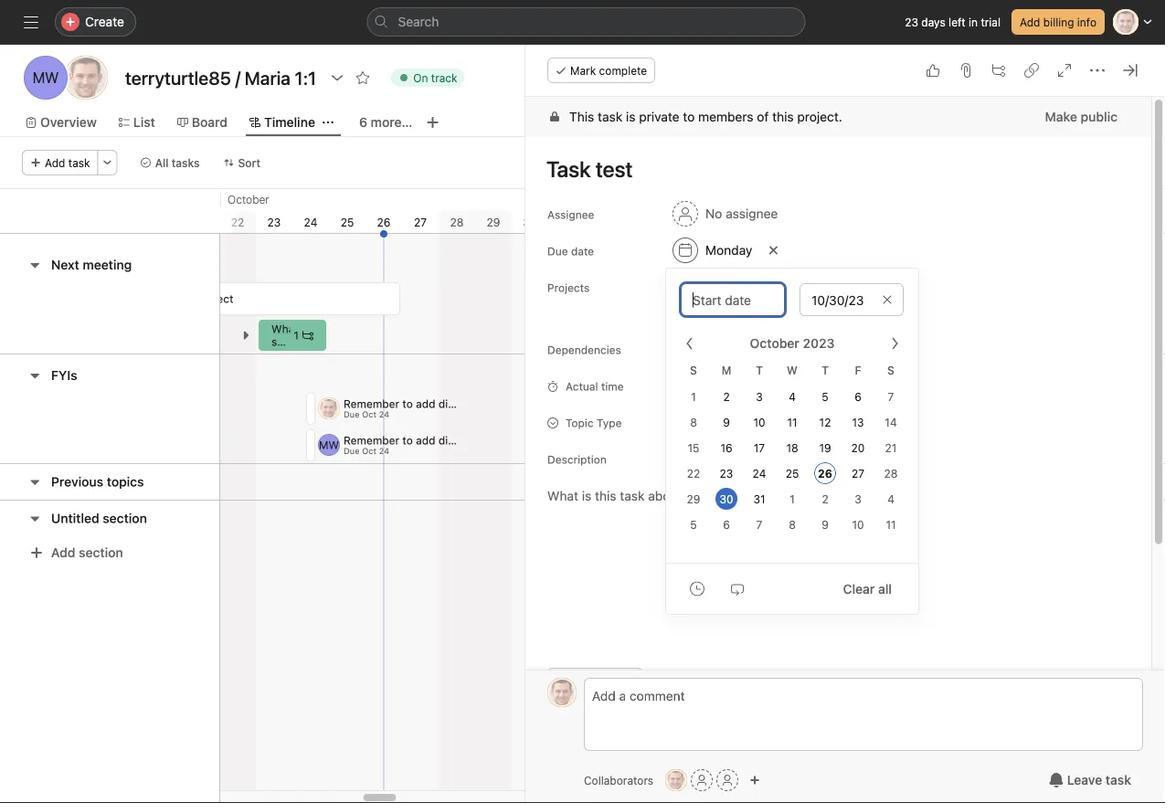 Task type: locate. For each thing, give the bounding box(es) containing it.
0 vertical spatial 10
[[754, 416, 766, 429]]

1 horizontal spatial 9
[[822, 519, 829, 532]]

untitled section button
[[51, 502, 147, 535]]

1 vertical spatial due
[[344, 410, 360, 419]]

1 horizontal spatial october
[[750, 336, 800, 351]]

all tasks button
[[132, 150, 208, 176]]

0 vertical spatial this
[[773, 109, 794, 124]]

0 horizontal spatial 29
[[487, 216, 500, 229]]

section down untitled section button
[[79, 545, 123, 560]]

0 horizontal spatial 10
[[754, 416, 766, 429]]

0 vertical spatial october
[[228, 193, 270, 206]]

1 vertical spatial 3
[[855, 493, 862, 506]]

more…
[[371, 115, 413, 130]]

5 up add time "icon"
[[690, 519, 697, 532]]

0 vertical spatial 7
[[888, 391, 894, 404]]

2 oct from the top
[[362, 446, 377, 456]]

search list box
[[367, 7, 806, 37]]

30 left assignee
[[523, 216, 537, 229]]

remove task from terryturtle85 / maria 1:1 element
[[925, 274, 951, 300]]

main content inside task test dialog
[[526, 97, 1152, 804]]

4
[[789, 391, 796, 404], [888, 493, 895, 506]]

3 down 20
[[855, 493, 862, 506]]

on
[[413, 71, 428, 84]]

2 vertical spatial 6
[[723, 519, 730, 532]]

timeline
[[264, 115, 315, 130]]

fyis
[[51, 368, 77, 383]]

s down previous month image at the top
[[690, 364, 697, 377]]

1 horizontal spatial 23
[[720, 468, 733, 480]]

more actions for this task image
[[1091, 63, 1105, 78]]

monday button
[[665, 234, 761, 267]]

leave
[[1068, 773, 1103, 788]]

8
[[690, 416, 697, 429], [789, 519, 796, 532]]

october inside dropdown button
[[750, 336, 800, 351]]

task inside main content
[[598, 109, 623, 124]]

add subtask image
[[992, 63, 1006, 78]]

31
[[754, 493, 766, 506]]

add task button
[[22, 150, 98, 176]]

23 days left in trial
[[905, 16, 1001, 28]]

list link
[[119, 112, 155, 133]]

trial
[[981, 16, 1001, 28]]

w
[[787, 364, 798, 377]]

0 horizontal spatial 28
[[450, 216, 464, 229]]

s
[[690, 364, 697, 377], [888, 364, 895, 377]]

more actions image
[[102, 157, 113, 168]]

next month image
[[888, 336, 902, 351]]

10 up 17
[[754, 416, 766, 429]]

0 vertical spatial 9
[[723, 416, 730, 429]]

task left is at the right top of the page
[[598, 109, 623, 124]]

0 vertical spatial 23
[[905, 16, 919, 28]]

10
[[754, 416, 766, 429], [852, 519, 864, 532]]

0 vertical spatial tt button
[[548, 678, 577, 708]]

section down the topics
[[103, 511, 147, 526]]

1 horizontal spatial 11
[[886, 519, 896, 532]]

show subtasks for task what's something that was harder than expected? image
[[240, 330, 251, 341]]

1 right 31
[[790, 493, 795, 506]]

previous month image
[[683, 336, 697, 351]]

29 left assignee
[[487, 216, 500, 229]]

2 due oct 24 from the top
[[344, 446, 390, 456]]

1 oct from the top
[[362, 410, 377, 419]]

tt
[[77, 69, 95, 86], [322, 402, 336, 415], [555, 687, 569, 699], [670, 774, 684, 787]]

1 s from the left
[[690, 364, 697, 377]]

track
[[431, 71, 458, 84]]

6 up 13
[[855, 391, 862, 404]]

projects
[[711, 310, 754, 323]]

due inside main content
[[548, 245, 568, 258]]

clear due date image
[[882, 294, 893, 305]]

terryturtle85 / maria 1:1
[[688, 281, 809, 293]]

0 horizontal spatial tt button
[[548, 678, 577, 708]]

due for tt
[[344, 410, 360, 419]]

2 down m
[[723, 391, 730, 404]]

2 horizontal spatial 6
[[855, 391, 862, 404]]

0 vertical spatial 30
[[523, 216, 537, 229]]

0 vertical spatial oct
[[362, 410, 377, 419]]

0 horizontal spatial 11
[[787, 416, 798, 429]]

None text field
[[121, 61, 321, 94]]

main content
[[526, 97, 1152, 804]]

1 up 15
[[691, 391, 696, 404]]

0 vertical spatial task
[[598, 109, 623, 124]]

1 vertical spatial 30
[[720, 493, 734, 506]]

30 left 31
[[720, 493, 734, 506]]

0 horizontal spatial 8
[[690, 416, 697, 429]]

11 up all on the bottom
[[886, 519, 896, 532]]

2 down 19
[[822, 493, 829, 506]]

0 horizontal spatial s
[[690, 364, 697, 377]]

18
[[787, 442, 799, 455]]

0 vertical spatial 6
[[359, 115, 367, 130]]

section for add section
[[79, 545, 123, 560]]

1 due oct 24 from the top
[[344, 410, 390, 419]]

1 horizontal spatial 1
[[691, 391, 696, 404]]

1 vertical spatial section
[[79, 545, 123, 560]]

11 up 18
[[787, 416, 798, 429]]

9 up 16
[[723, 416, 730, 429]]

1 vertical spatial 11
[[886, 519, 896, 532]]

0 horizontal spatial task
[[68, 156, 90, 169]]

topics
[[107, 474, 144, 490]]

mark complete
[[570, 64, 647, 77]]

is
[[626, 109, 636, 124]]

0 vertical spatial 25
[[341, 216, 354, 229]]

add down untitled
[[51, 545, 75, 560]]

1 horizontal spatial 29
[[687, 493, 701, 506]]

0 horizontal spatial 6
[[359, 115, 367, 130]]

6
[[359, 115, 367, 130], [855, 391, 862, 404], [723, 519, 730, 532]]

22 down sort dropdown button
[[231, 216, 244, 229]]

9
[[723, 416, 730, 429], [822, 519, 829, 532]]

october down sort
[[228, 193, 270, 206]]

0 horizontal spatial 23
[[267, 216, 281, 229]]

1 vertical spatial due oct 24
[[344, 446, 390, 456]]

8 up 15
[[690, 416, 697, 429]]

0 vertical spatial 2
[[723, 391, 730, 404]]

1 horizontal spatial 2
[[822, 493, 829, 506]]

1 horizontal spatial s
[[888, 364, 895, 377]]

2 s from the left
[[888, 364, 895, 377]]

s down next month image
[[888, 364, 895, 377]]

1 horizontal spatial 26
[[818, 468, 833, 480]]

/
[[758, 281, 761, 293]]

3 up 17
[[756, 391, 763, 404]]

1 horizontal spatial t
[[822, 364, 829, 377]]

topic
[[566, 417, 594, 430]]

all
[[879, 581, 892, 596]]

5 left timer on the top right of page
[[822, 391, 829, 404]]

1
[[294, 329, 299, 342], [691, 391, 696, 404], [790, 493, 795, 506]]

23 left days
[[905, 16, 919, 28]]

8 down 18
[[789, 519, 796, 532]]

15
[[688, 442, 700, 455]]

search button
[[367, 7, 806, 37]]

0 horizontal spatial 25
[[341, 216, 354, 229]]

add down 'add to projects'
[[673, 343, 694, 356]]

0 horizontal spatial 27
[[414, 216, 427, 229]]

oct for mw
[[362, 446, 377, 456]]

to up previous month image at the top
[[697, 310, 708, 323]]

0 vertical spatial 29
[[487, 216, 500, 229]]

1 vertical spatial mw
[[319, 439, 339, 452]]

0 horizontal spatial mw
[[33, 69, 59, 86]]

11
[[787, 416, 798, 429], [886, 519, 896, 532]]

0 horizontal spatial t
[[756, 364, 763, 377]]

untitled
[[51, 511, 99, 526]]

0 vertical spatial 22
[[231, 216, 244, 229]]

25
[[341, 216, 354, 229], [786, 468, 799, 480]]

add down overview link
[[45, 156, 65, 169]]

collapse task list for the section next meeting image
[[27, 258, 42, 272]]

task left more actions icon
[[68, 156, 90, 169]]

0 horizontal spatial 5
[[690, 519, 697, 532]]

tab actions image
[[323, 117, 334, 128]]

6 down 16
[[723, 519, 730, 532]]

this right star
[[175, 293, 194, 305]]

2 horizontal spatial 23
[[905, 16, 919, 28]]

22 down 15
[[687, 468, 700, 480]]

1 vertical spatial this
[[175, 293, 194, 305]]

10 up clear
[[852, 519, 864, 532]]

add section button
[[22, 537, 130, 570]]

main content containing this task is private to members of this project.
[[526, 97, 1152, 804]]

1 horizontal spatial 30
[[720, 493, 734, 506]]

add
[[1020, 16, 1041, 28], [45, 156, 65, 169], [673, 310, 694, 323], [673, 343, 694, 356], [51, 545, 75, 560]]

26
[[377, 216, 391, 229], [818, 468, 833, 480]]

to right private at top
[[683, 109, 695, 124]]

add for add section
[[51, 545, 75, 560]]

t
[[756, 364, 763, 377], [822, 364, 829, 377]]

1 vertical spatial 23
[[267, 216, 281, 229]]

due
[[548, 245, 568, 258], [344, 410, 360, 419], [344, 446, 360, 456]]

0 vertical spatial section
[[103, 511, 147, 526]]

6 inside popup button
[[359, 115, 367, 130]]

1 vertical spatial oct
[[362, 446, 377, 456]]

1 vertical spatial to
[[697, 310, 708, 323]]

1 vertical spatial 4
[[888, 493, 895, 506]]

23 down 16
[[720, 468, 733, 480]]

1 horizontal spatial 8
[[789, 519, 796, 532]]

due oct 24 for tt
[[344, 410, 390, 419]]

terryturtle85 / maria 1:1 link
[[666, 278, 816, 296]]

4 left start
[[789, 391, 796, 404]]

0 vertical spatial 3
[[756, 391, 763, 404]]

this right of
[[773, 109, 794, 124]]

all
[[155, 156, 169, 169]]

t right m
[[756, 364, 763, 377]]

0 vertical spatial 26
[[377, 216, 391, 229]]

22
[[231, 216, 244, 229], [687, 468, 700, 480]]

0 horizontal spatial 30
[[523, 216, 537, 229]]

1 vertical spatial 26
[[818, 468, 833, 480]]

t up start timer
[[822, 364, 829, 377]]

28
[[450, 216, 464, 229], [884, 468, 898, 480]]

1 horizontal spatial 25
[[786, 468, 799, 480]]

task test dialog
[[526, 45, 1166, 804]]

17
[[754, 442, 765, 455]]

search
[[398, 14, 439, 29]]

0 horizontal spatial 26
[[377, 216, 391, 229]]

2 horizontal spatial task
[[1106, 773, 1132, 788]]

0 vertical spatial to
[[683, 109, 695, 124]]

1 left 'leftcount' image
[[294, 329, 299, 342]]

this
[[773, 109, 794, 124], [175, 293, 194, 305]]

add left billing
[[1020, 16, 1041, 28]]

sort
[[238, 156, 261, 169]]

1 horizontal spatial 10
[[852, 519, 864, 532]]

1 vertical spatial 28
[[884, 468, 898, 480]]

19
[[819, 442, 832, 455]]

start
[[800, 379, 827, 392]]

tt button
[[548, 678, 577, 708], [666, 770, 688, 792]]

1 horizontal spatial 28
[[884, 468, 898, 480]]

0 horizontal spatial october
[[228, 193, 270, 206]]

0 horizontal spatial 7
[[757, 519, 763, 532]]

projects
[[548, 282, 590, 294]]

23 down sort dropdown button
[[267, 216, 281, 229]]

dependencies
[[548, 344, 621, 357]]

0 horizontal spatial 1
[[294, 329, 299, 342]]

section
[[103, 511, 147, 526], [79, 545, 123, 560]]

due oct 24 for mw
[[344, 446, 390, 456]]

star this project
[[151, 293, 234, 305]]

0 vertical spatial 28
[[450, 216, 464, 229]]

make public
[[1045, 109, 1118, 124]]

maria
[[764, 281, 793, 293]]

meeting
[[83, 257, 132, 272]]

2 vertical spatial task
[[1106, 773, 1132, 788]]

5
[[822, 391, 829, 404], [690, 519, 697, 532]]

0 horizontal spatial this
[[175, 293, 194, 305]]

1 vertical spatial 2
[[822, 493, 829, 506]]

2 vertical spatial 1
[[790, 493, 795, 506]]

9 down 19
[[822, 519, 829, 532]]

0 horizontal spatial 4
[[789, 391, 796, 404]]

7 down 31
[[757, 519, 763, 532]]

6 left more…
[[359, 115, 367, 130]]

add up previous month image at the top
[[673, 310, 694, 323]]

leave task
[[1068, 773, 1132, 788]]

add section
[[51, 545, 123, 560]]

12
[[820, 416, 831, 429]]

1 t from the left
[[756, 364, 763, 377]]

members
[[699, 109, 754, 124]]

1 vertical spatial 6
[[855, 391, 862, 404]]

1 horizontal spatial task
[[598, 109, 623, 124]]

add inside button
[[673, 310, 694, 323]]

4 down '21'
[[888, 493, 895, 506]]

private
[[639, 109, 680, 124]]

task right leave
[[1106, 773, 1132, 788]]

billing
[[1044, 16, 1075, 28]]

task for leave
[[1106, 773, 1132, 788]]

1 horizontal spatial 7
[[888, 391, 894, 404]]

0 vertical spatial due
[[548, 245, 568, 258]]

october up w
[[750, 336, 800, 351]]

7 up 14
[[888, 391, 894, 404]]

assignee
[[726, 206, 778, 221]]

to
[[683, 109, 695, 124], [697, 310, 708, 323]]

29 down 15
[[687, 493, 701, 506]]

1 horizontal spatial 27
[[852, 468, 865, 480]]

add to projects button
[[665, 303, 762, 329]]

overview link
[[26, 112, 97, 133]]



Task type: vqa. For each thing, say whether or not it's contained in the screenshot.


Task type: describe. For each thing, give the bounding box(es) containing it.
add for add billing info
[[1020, 16, 1041, 28]]

task for this
[[598, 109, 623, 124]]

no assignee
[[706, 206, 778, 221]]

october for october
[[228, 193, 270, 206]]

clear all
[[843, 581, 892, 596]]

task for add
[[68, 156, 90, 169]]

0 horizontal spatial 2
[[723, 391, 730, 404]]

1 vertical spatial 27
[[852, 468, 865, 480]]

show options image
[[330, 70, 345, 85]]

1 vertical spatial 22
[[687, 468, 700, 480]]

this inside main content
[[773, 109, 794, 124]]

0 vertical spatial 27
[[414, 216, 427, 229]]

next meeting
[[51, 257, 132, 272]]

m
[[722, 364, 732, 377]]

type
[[597, 417, 622, 430]]

copy task link image
[[1025, 63, 1039, 78]]

mark complete button
[[548, 58, 656, 83]]

Task Name text field
[[535, 148, 1130, 190]]

left
[[949, 16, 966, 28]]

actual time
[[566, 380, 624, 393]]

close details image
[[1123, 63, 1138, 78]]

1 vertical spatial 1
[[691, 391, 696, 404]]

description
[[548, 453, 607, 466]]

add or remove collaborators image
[[750, 775, 761, 786]]

0 vertical spatial 1
[[294, 329, 299, 342]]

0 vertical spatial 5
[[822, 391, 829, 404]]

october for october 2023
[[750, 336, 800, 351]]

2 vertical spatial 23
[[720, 468, 733, 480]]

overview
[[40, 115, 97, 130]]

1 horizontal spatial tt button
[[666, 770, 688, 792]]

16
[[721, 442, 733, 455]]

due for mw
[[344, 446, 360, 456]]

section for untitled section
[[103, 511, 147, 526]]

sort button
[[215, 150, 269, 176]]

6 more…
[[359, 115, 413, 130]]

in
[[969, 16, 978, 28]]

0 vertical spatial 4
[[789, 391, 796, 404]]

remove task from terryturtle85 / maria 1:1 image
[[933, 282, 944, 293]]

add for add to projects
[[673, 310, 694, 323]]

make public button
[[1033, 101, 1130, 133]]

october 2023
[[750, 336, 835, 351]]

21
[[885, 442, 897, 455]]

2 horizontal spatial 1
[[790, 493, 795, 506]]

attachments: add a file to this task, task test image
[[959, 63, 974, 78]]

board link
[[177, 112, 228, 133]]

1 vertical spatial 7
[[757, 519, 763, 532]]

collapse task list for the section previous topics image
[[27, 475, 42, 490]]

14
[[885, 416, 897, 429]]

on track
[[413, 71, 458, 84]]

add for add dependencies
[[673, 343, 694, 356]]

actual
[[566, 380, 598, 393]]

0 horizontal spatial to
[[683, 109, 695, 124]]

13
[[852, 416, 864, 429]]

dependencies
[[697, 343, 771, 356]]

october 2023 button
[[738, 327, 865, 360]]

start timer
[[800, 379, 857, 392]]

Due date text field
[[800, 283, 904, 316]]

1 vertical spatial 29
[[687, 493, 701, 506]]

1 vertical spatial 8
[[789, 519, 796, 532]]

2 t from the left
[[822, 364, 829, 377]]

1 vertical spatial 10
[[852, 519, 864, 532]]

due date
[[548, 245, 594, 258]]

public
[[1081, 109, 1118, 124]]

add to starred image
[[356, 70, 370, 85]]

on track button
[[383, 65, 473, 91]]

no
[[706, 206, 723, 221]]

0 vertical spatial 11
[[787, 416, 798, 429]]

add dependencies button
[[665, 336, 779, 362]]

0 vertical spatial 8
[[690, 416, 697, 429]]

info
[[1078, 16, 1097, 28]]

days
[[922, 16, 946, 28]]

next
[[51, 257, 79, 272]]

this
[[570, 109, 594, 124]]

tasks
[[172, 156, 200, 169]]

of
[[757, 109, 769, 124]]

make
[[1045, 109, 1078, 124]]

add billing info
[[1020, 16, 1097, 28]]

date
[[571, 245, 594, 258]]

list
[[133, 115, 155, 130]]

1:1
[[796, 281, 809, 293]]

clear all button
[[831, 573, 904, 606]]

oct for tt
[[362, 410, 377, 419]]

1 horizontal spatial mw
[[319, 439, 339, 452]]

this task is private to members of this project.
[[570, 109, 843, 124]]

collapse task list for the section untitled section image
[[27, 511, 42, 526]]

0 horizontal spatial 3
[[756, 391, 763, 404]]

time
[[601, 380, 624, 393]]

previous
[[51, 474, 103, 490]]

full screen image
[[1058, 63, 1072, 78]]

all tasks
[[155, 156, 200, 169]]

start timer button
[[771, 373, 865, 399]]

1 horizontal spatial 6
[[723, 519, 730, 532]]

leftcount image
[[303, 330, 314, 341]]

project.
[[798, 109, 843, 124]]

untitled section
[[51, 511, 147, 526]]

expand sidebar image
[[24, 15, 38, 29]]

to inside button
[[697, 310, 708, 323]]

terryturtle85
[[688, 281, 754, 293]]

add billing info button
[[1012, 9, 1105, 35]]

1 horizontal spatial 3
[[855, 493, 862, 506]]

star
[[151, 293, 172, 305]]

leave task button
[[1037, 764, 1144, 797]]

0 horizontal spatial 22
[[231, 216, 244, 229]]

add tab image
[[425, 115, 440, 130]]

add time image
[[690, 582, 705, 596]]

1 vertical spatial 5
[[690, 519, 697, 532]]

next meeting button
[[51, 249, 132, 282]]

clear
[[843, 581, 875, 596]]

monday
[[706, 243, 753, 258]]

board
[[192, 115, 228, 130]]

f
[[855, 364, 862, 377]]

clear due date image
[[768, 245, 779, 256]]

previous topics button
[[51, 466, 144, 499]]

previous topics
[[51, 474, 144, 490]]

assignee
[[548, 208, 595, 221]]

collapse task list for the section fyis image
[[27, 368, 42, 383]]

no assignee button
[[665, 197, 786, 230]]

complete
[[599, 64, 647, 77]]

Start date text field
[[681, 283, 785, 316]]

0 likes. click to like this task image
[[926, 63, 941, 78]]

collaborators
[[584, 774, 654, 787]]

1 horizontal spatial 4
[[888, 493, 895, 506]]

create button
[[55, 7, 136, 37]]

6 more… button
[[359, 112, 413, 133]]

add for add task
[[45, 156, 65, 169]]

set to repeat image
[[730, 582, 745, 596]]

add to projects
[[673, 310, 754, 323]]

timeline link
[[250, 112, 315, 133]]



